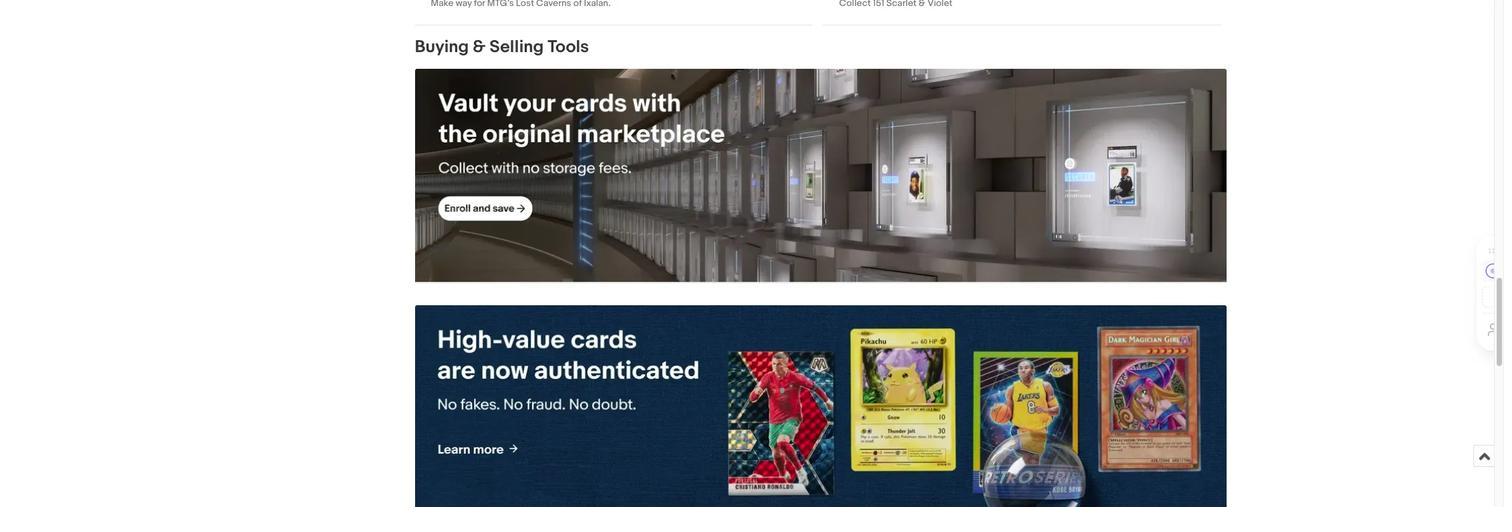 Task type: vqa. For each thing, say whether or not it's contained in the screenshot.
1st Item from the bottom
no



Task type: locate. For each thing, give the bounding box(es) containing it.
2 none text field from the top
[[415, 305, 1226, 507]]

1 vertical spatial none text field
[[415, 305, 1226, 507]]

&
[[473, 37, 486, 57]]

high-value cards are now authenticated. learn more here. image
[[415, 305, 1226, 507]]

1 none text field from the top
[[415, 69, 1226, 283]]

none text field vault image
[[415, 69, 1226, 283]]

None text field
[[415, 69, 1226, 283], [415, 305, 1226, 507]]

0 vertical spatial none text field
[[415, 69, 1226, 283]]

none text field high-value cards are now authenticated. learn more here.
[[415, 305, 1226, 507]]

None text field
[[415, 0, 812, 25], [823, 0, 1221, 25], [415, 0, 812, 25], [823, 0, 1221, 25]]



Task type: describe. For each thing, give the bounding box(es) containing it.
selling
[[489, 37, 544, 57]]

vault image image
[[415, 69, 1226, 282]]

tools
[[548, 37, 589, 57]]

buying & selling tools
[[415, 37, 589, 57]]

buying
[[415, 37, 469, 57]]



